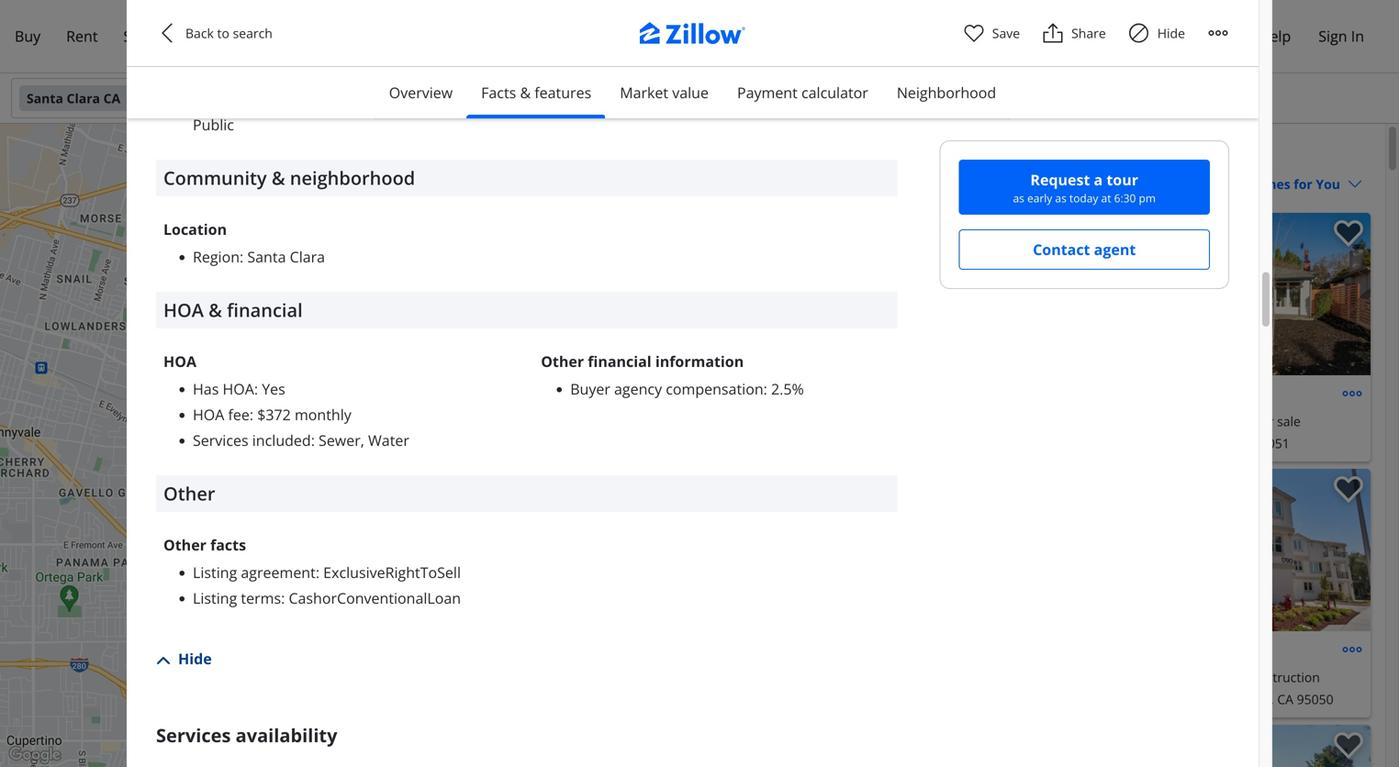 Task type: describe. For each thing, give the bounding box(es) containing it.
ct,
[[1140, 435, 1156, 452]]

8
[[1067, 222, 1073, 237]]

1.48m
[[222, 605, 251, 619]]

more image
[[1208, 22, 1230, 44]]

property images, use arrow keys to navigate, image 1 of 9 group
[[1052, 213, 1371, 380]]

#4,
[[1186, 691, 1205, 708]]

request
[[1031, 170, 1090, 190]]

property images, use arrow keys to navigate, image 1 of 33 group
[[1052, 725, 1371, 768]]

sale
[[1277, 413, 1301, 430]]

overview button
[[374, 67, 468, 118]]

share image
[[1042, 22, 1064, 44]]

request a tour as early as today at 6:30 pm
[[1013, 170, 1156, 206]]

hide for chevron up image
[[178, 649, 212, 669]]

information for water
[[238, 67, 319, 87]]

facts & features
[[481, 83, 592, 102]]

pm
[[1139, 191, 1156, 206]]

calculator
[[802, 83, 869, 102]]

tour
[[1107, 170, 1139, 190]]

1 vertical spatial public
[[339, 93, 380, 112]]

market value
[[620, 83, 709, 102]]

santa clara ca real estate & homes for sale
[[729, 141, 1121, 167]]

re-center
[[624, 148, 686, 166]]

675 marshall ct, santa clara, ca 95051
[[1059, 435, 1290, 452]]

save this home image for - new construction
[[1334, 477, 1364, 504]]

advertise link
[[1155, 15, 1245, 58]]

hoa & financial
[[163, 297, 303, 323]]

financial inside other financial information buyer agency compensation : 2.5%
[[588, 352, 652, 371]]

facts
[[481, 83, 516, 102]]

990k
[[343, 438, 367, 452]]

skip link list tab list
[[374, 67, 1011, 119]]

re-center button
[[614, 139, 696, 175]]

other for other facts listing agreement : exclusiverighttosell listing terms : cashorconventionalloan
[[163, 535, 207, 555]]

sell link
[[111, 15, 160, 58]]

1790 warburton ave #4, santaclara, ca 95050
[[1059, 691, 1334, 708]]

1 vertical spatial services
[[156, 723, 231, 748]]

chevron up image
[[156, 654, 171, 668]]

- for - house for sale
[[1207, 413, 1212, 430]]

gas
[[193, 15, 219, 35]]

location
[[163, 219, 227, 239]]

save
[[992, 24, 1020, 42]]

3.90m
[[416, 595, 445, 609]]

3 chevron down image from the left
[[911, 91, 926, 106]]

0 horizontal spatial chevron left image
[[156, 22, 178, 44]]

- for - new construction
[[1207, 669, 1212, 686]]

other financial information buyer agency compensation : 2.5%
[[541, 352, 804, 399]]

& for neighborhood
[[272, 165, 285, 190]]

re-
[[624, 148, 644, 166]]

3 save this home image from the top
[[1334, 733, 1364, 760]]

675
[[1059, 435, 1081, 452]]

2 listing from the top
[[193, 588, 237, 608]]

community
[[163, 165, 267, 190]]

2 as from the left
[[1055, 191, 1067, 206]]

included
[[252, 431, 311, 450]]

$372
[[257, 405, 291, 425]]

at
[[1102, 191, 1112, 206]]

water inside hoa has hoa : yes hoa fee : $372 monthly services included : sewer, water
[[368, 431, 409, 450]]

neighborhood
[[897, 83, 997, 102]]

95050
[[1297, 691, 1334, 708]]

1.48m link
[[216, 604, 258, 620]]

main navigation
[[0, 0, 1399, 73]]

heart image
[[963, 22, 985, 44]]

hoa up fee
[[223, 379, 254, 399]]

real
[[864, 141, 902, 167]]

675 marshall ct, santa clara, ca 95051 link
[[1059, 433, 1364, 455]]

zillow
[[1121, 222, 1154, 237]]

40
[[729, 174, 744, 192]]

rent
[[66, 26, 98, 46]]

features
[[535, 83, 592, 102]]

help link
[[1247, 15, 1304, 58]]

location region : santa clara
[[163, 219, 325, 267]]

market
[[620, 83, 669, 102]]

buy link
[[2, 15, 53, 58]]

445k
[[305, 598, 328, 611]]

2.65m
[[199, 602, 228, 616]]

services inside hoa has hoa : yes hoa fee : $372 monthly services included : sewer, water
[[193, 431, 248, 450]]

home
[[173, 26, 215, 46]]

compensation
[[666, 379, 764, 399]]

1 listing from the top
[[193, 563, 237, 582]]

: inside other financial information buyer agency compensation : 2.5%
[[764, 379, 768, 399]]

payment
[[737, 83, 798, 102]]

new
[[1215, 669, 1242, 686]]

& right estate
[[966, 141, 980, 167]]

back to search link
[[156, 22, 294, 44]]

1790 warburton ave #4, santaclara, ca 95050 link
[[1059, 689, 1364, 711]]

santa up 40 results
[[729, 141, 779, 167]]

hoa up has
[[163, 352, 197, 371]]

facts
[[210, 535, 246, 555]]

santaclara,
[[1208, 691, 1274, 708]]

payment calculator button
[[723, 67, 883, 118]]

availability
[[236, 723, 337, 748]]

clara for santa clara ca real estate & homes for sale
[[784, 141, 830, 167]]

1 as from the left
[[1013, 191, 1025, 206]]

other for other
[[163, 481, 215, 506]]

google image
[[5, 744, 65, 768]]

ca left real
[[835, 141, 859, 167]]

warburton
[[1092, 691, 1157, 708]]

water information : public public utilities, water public
[[193, 67, 484, 134]]

2 vertical spatial public
[[193, 115, 234, 134]]

1 vertical spatial link
[[387, 446, 436, 471]]

2.5%
[[771, 379, 804, 399]]

manage rentals
[[1033, 26, 1142, 46]]

close image
[[577, 151, 590, 163]]

early
[[1028, 191, 1053, 206]]

monthly
[[295, 405, 352, 425]]

to
[[217, 24, 230, 42]]

homes
[[984, 141, 1046, 167]]

705k
[[414, 505, 437, 518]]

center
[[644, 148, 686, 166]]

loans
[[218, 26, 259, 46]]

contact agent button
[[959, 230, 1210, 270]]

8 days on zillow
[[1067, 222, 1154, 237]]

filters element
[[0, 73, 1399, 124]]

payment calculator
[[737, 83, 869, 102]]

information for gas
[[223, 15, 304, 35]]



Task type: locate. For each thing, give the bounding box(es) containing it.
chevron down image inside the filters element
[[657, 91, 672, 106]]

hide link
[[156, 648, 212, 670]]

buyer
[[570, 379, 611, 399]]

manage rentals link
[[1020, 15, 1155, 58]]

public left overview
[[327, 67, 368, 87]]

ave
[[1161, 691, 1183, 708]]

remove boundary
[[452, 148, 570, 166]]

hide right chevron up image
[[178, 649, 212, 669]]

0 horizontal spatial clara
[[67, 90, 100, 107]]

1 horizontal spatial hide
[[1158, 24, 1186, 42]]

chevron down image up santa clara ca real estate & homes for sale
[[911, 91, 926, 106]]

2 vertical spatial save this home image
[[1334, 733, 1364, 760]]

2 vertical spatial other
[[163, 535, 207, 555]]

- house for sale
[[1207, 413, 1301, 430]]

ca down house
[[1234, 435, 1250, 452]]

1 save this home image from the top
[[1334, 220, 1364, 247]]

manage
[[1033, 26, 1088, 46]]

1 vertical spatial information
[[238, 67, 319, 87]]

40 results
[[729, 174, 789, 192]]

information inside the water information : public public utilities, water public
[[238, 67, 319, 87]]

0 vertical spatial clara
[[67, 90, 100, 107]]

1790
[[1059, 691, 1089, 708]]

0 horizontal spatial financial
[[227, 297, 303, 323]]

2.00m link
[[248, 581, 305, 597]]

& down region
[[209, 297, 222, 323]]

1 horizontal spatial chevron left image
[[735, 283, 757, 305]]

other left the "facts"
[[163, 535, 207, 555]]

services down the hide button on the bottom left of page
[[156, 723, 231, 748]]

ca inside the filters element
[[103, 90, 120, 107]]

has
[[193, 379, 219, 399]]

hide for hide icon
[[1158, 24, 1186, 42]]

0 vertical spatial chevron down image
[[657, 91, 672, 106]]

1 vertical spatial listing
[[193, 588, 237, 608]]

675 marshall ct, santa clara, ca 95051 image
[[1052, 213, 1371, 376]]

water
[[193, 67, 234, 87], [443, 93, 484, 112], [368, 431, 409, 450]]

-
[[1207, 413, 1212, 430], [1207, 669, 1212, 686]]

services down fee
[[193, 431, 248, 450]]

0 vertical spatial hide
[[1158, 24, 1186, 42]]

chevron right image
[[1340, 283, 1362, 305], [1340, 539, 1362, 562]]

ca
[[103, 90, 120, 107], [835, 141, 859, 167], [1234, 435, 1250, 452], [1278, 691, 1294, 708]]

chevron left image
[[156, 22, 178, 44], [735, 283, 757, 305]]

1 horizontal spatial chevron down image
[[1348, 177, 1363, 191]]

2 - from the top
[[1207, 669, 1212, 686]]

property images, use arrow keys to navigate, image 1 of 24 group
[[725, 469, 1045, 632]]

1 - from the top
[[1207, 413, 1212, 430]]

: inside location region : santa clara
[[240, 247, 244, 267]]

boundary
[[507, 148, 570, 166]]

help
[[1260, 26, 1291, 46]]

0 horizontal spatial chevron down image
[[485, 91, 500, 106]]

chevron down image
[[485, 91, 500, 106], [800, 91, 815, 106], [911, 91, 926, 106]]

save this home image
[[1334, 220, 1364, 247], [1334, 477, 1364, 504], [1334, 733, 1364, 760]]

:
[[319, 67, 323, 87], [240, 247, 244, 267], [254, 379, 258, 399], [764, 379, 768, 399], [250, 405, 254, 425], [311, 431, 315, 450], [316, 563, 320, 582], [281, 588, 285, 608]]

3d
[[315, 589, 324, 597]]

1 horizontal spatial as
[[1055, 191, 1067, 206]]

1 horizontal spatial water
[[368, 431, 409, 450]]

& right facts
[[520, 83, 531, 102]]

estate
[[906, 141, 961, 167]]

chevron down image right payment
[[800, 91, 815, 106]]

utilities,
[[384, 93, 439, 112]]

95051
[[1253, 435, 1290, 452]]

0 vertical spatial listing
[[193, 563, 237, 582]]

1 vertical spatial save this home image
[[1334, 477, 1364, 504]]

2 horizontal spatial clara
[[784, 141, 830, 167]]

other inside other financial information buyer agency compensation : 2.5%
[[541, 352, 584, 371]]

2.00m
[[270, 582, 299, 596]]

3.90m link
[[410, 593, 452, 610]]

services availability
[[156, 723, 337, 748]]

contact
[[1033, 240, 1090, 259]]

chevron down image
[[657, 91, 672, 106], [1348, 177, 1363, 191]]

& inside facts & features button
[[520, 83, 531, 102]]

information inside other financial information buyer agency compensation : 2.5%
[[656, 352, 744, 371]]

main content
[[711, 124, 1386, 768]]

other up 'buyer'
[[541, 352, 584, 371]]

value
[[672, 83, 709, 102]]

other up the "facts"
[[163, 481, 215, 506]]

buy
[[15, 26, 41, 46]]

1 chevron right image from the top
[[1340, 283, 1362, 305]]

clara,
[[1196, 435, 1230, 452]]

community & neighborhood
[[163, 165, 415, 190]]

santa inside the filters element
[[27, 90, 63, 107]]

public up community
[[193, 115, 234, 134]]

main content containing santa clara ca real estate & homes for sale
[[711, 124, 1386, 768]]

1 vertical spatial chevron right image
[[1340, 539, 1362, 562]]

agency
[[614, 379, 662, 399]]

1 vertical spatial chevron left image
[[735, 283, 757, 305]]

sign
[[1319, 26, 1348, 46]]

a
[[1094, 170, 1103, 190]]

hoa has hoa : yes hoa fee : $372 monthly services included : sewer, water
[[163, 352, 409, 450]]

&
[[520, 83, 531, 102], [966, 141, 980, 167], [272, 165, 285, 190], [209, 297, 222, 323]]

agent
[[1094, 240, 1136, 259]]

financial
[[227, 297, 303, 323], [588, 352, 652, 371]]

tour
[[325, 589, 343, 597]]

2 vertical spatial information
[[656, 352, 744, 371]]

2 save this home image from the top
[[1334, 477, 1364, 504]]

for
[[1257, 413, 1274, 430]]

hide image
[[1128, 22, 1150, 44]]

cashorconventionalloan
[[289, 588, 461, 608]]

1400 bowe ave apt 807, santa clara, ca 95051 image
[[725, 469, 1045, 632]]

1 vertical spatial other
[[163, 481, 215, 506]]

hide right hide icon
[[1158, 24, 1186, 42]]

705k link
[[408, 503, 444, 520]]

1 vertical spatial water
[[443, 93, 484, 112]]

chevron left image
[[1061, 283, 1083, 305]]

sale
[[1085, 141, 1121, 167]]

hoa down has
[[193, 405, 224, 425]]

0 vertical spatial financial
[[227, 297, 303, 323]]

save this home image for - house for sale
[[1334, 220, 1364, 247]]

yes
[[262, 379, 285, 399]]

chevron right image inside property images, use arrow keys to navigate, image 1 of 22 group
[[1340, 539, 1362, 562]]

santa right region
[[247, 247, 286, 267]]

0 vertical spatial link
[[483, 231, 549, 255]]

listing down the "facts"
[[193, 563, 237, 582]]

share
[[1072, 24, 1106, 42]]

clara up results
[[784, 141, 830, 167]]

hide button
[[156, 648, 212, 670]]

neighborhood button
[[882, 67, 1011, 118]]

gas information
[[193, 15, 304, 35]]

0 vertical spatial chevron left image
[[156, 22, 178, 44]]

property images, use arrow keys to navigate, image 1 of 22 group
[[1052, 469, 1371, 636]]

financial down location region : santa clara
[[227, 297, 303, 323]]

remove
[[452, 148, 504, 166]]

2 horizontal spatial chevron down image
[[911, 91, 926, 106]]

hoa down region
[[163, 297, 204, 323]]

0 vertical spatial chevron right image
[[1340, 283, 1362, 305]]

1 chevron down image from the left
[[485, 91, 500, 106]]

- up 675 marshall ct, santa clara, ca 95051 link
[[1207, 413, 1212, 430]]

2 chevron right image from the top
[[1340, 539, 1362, 562]]

as down request
[[1055, 191, 1067, 206]]

public left the utilities,
[[339, 93, 380, 112]]

0 vertical spatial public
[[327, 67, 368, 87]]

as
[[1013, 191, 1025, 206], [1055, 191, 1067, 206]]

1 vertical spatial chevron down image
[[1348, 177, 1363, 191]]

link up '705k' 'link'
[[387, 446, 436, 471]]

listing left terms
[[193, 588, 237, 608]]

1 vertical spatial -
[[1207, 669, 1212, 686]]

2 vertical spatial water
[[368, 431, 409, 450]]

clara inside location region : santa clara
[[290, 247, 325, 267]]

santa clara ca
[[27, 90, 120, 107]]

0 horizontal spatial hide
[[178, 649, 212, 669]]

region
[[193, 247, 240, 267]]

0 vertical spatial information
[[223, 15, 304, 35]]

1 vertical spatial clara
[[784, 141, 830, 167]]

1 vertical spatial hide
[[178, 649, 212, 669]]

1 horizontal spatial link
[[483, 231, 549, 255]]

990k link
[[337, 437, 373, 453]]

1 horizontal spatial financial
[[588, 352, 652, 371]]

0 horizontal spatial chevron down image
[[657, 91, 672, 106]]

map region
[[0, 0, 718, 768]]

- new construction
[[1207, 669, 1320, 686]]

agreement
[[241, 563, 316, 582]]

1 horizontal spatial chevron down image
[[800, 91, 815, 106]]

0 horizontal spatial link
[[387, 446, 436, 471]]

: inside the water information : public public utilities, water public
[[319, 67, 323, 87]]

1 vertical spatial financial
[[588, 352, 652, 371]]

other facts listing agreement : exclusiverighttosell listing terms : cashorconventionalloan
[[163, 535, 461, 608]]

0 vertical spatial other
[[541, 352, 584, 371]]

santa down the "buy" link
[[27, 90, 63, 107]]

other inside other facts listing agreement : exclusiverighttosell listing terms : cashorconventionalloan
[[163, 535, 207, 555]]

2 vertical spatial clara
[[290, 247, 325, 267]]

back
[[185, 24, 214, 42]]

chevron right image inside 'property images, use arrow keys to navigate, image 1 of 9' group
[[1340, 283, 1362, 305]]

search
[[233, 24, 273, 42]]

overview
[[389, 83, 453, 102]]

clara for santa clara ca
[[67, 90, 100, 107]]

chevron left image inside property images, use arrow keys to navigate, image 1 of 29 group
[[735, 283, 757, 305]]

2.65m link
[[193, 600, 235, 617]]

ca down construction
[[1278, 691, 1294, 708]]

0 vertical spatial water
[[193, 67, 234, 87]]

water right the utilities,
[[443, 93, 484, 112]]

sewer,
[[319, 431, 364, 450]]

0 vertical spatial services
[[193, 431, 248, 450]]

clara down community & neighborhood
[[290, 247, 325, 267]]

chevron down image up remove
[[485, 91, 500, 106]]

sign in link
[[1306, 15, 1377, 58]]

santa right the ct,
[[1159, 435, 1193, 452]]

clara down the "rent" link
[[67, 90, 100, 107]]

santa inside location region : santa clara
[[247, 247, 286, 267]]

days
[[1076, 222, 1101, 237]]

1 horizontal spatial clara
[[290, 247, 325, 267]]

ca down the sell link
[[103, 90, 120, 107]]

2554 sand hill way, santa clara, ca 95051 image
[[725, 213, 1045, 376]]

marshall
[[1085, 435, 1136, 452]]

hide
[[1158, 24, 1186, 42], [178, 649, 212, 669]]

save button
[[963, 22, 1020, 44]]

& for features
[[520, 83, 531, 102]]

water right 990k
[[368, 431, 409, 450]]

link down remove boundary
[[483, 231, 549, 255]]

2 chevron down image from the left
[[800, 91, 815, 106]]

information
[[223, 15, 304, 35], [238, 67, 319, 87], [656, 352, 744, 371]]

& for financial
[[209, 297, 222, 323]]

property images, use arrow keys to navigate, image 1 of 29 group
[[725, 213, 1045, 380]]

445k 1.48m
[[222, 598, 328, 619]]

hide inside button
[[178, 649, 212, 669]]

- left new
[[1207, 669, 1212, 686]]

zillow logo image
[[626, 22, 773, 54]]

& right community
[[272, 165, 285, 190]]

0 vertical spatial -
[[1207, 413, 1212, 430]]

other for other financial information buyer agency compensation : 2.5%
[[541, 352, 584, 371]]

market value button
[[605, 67, 724, 118]]

ca inside "link"
[[1278, 691, 1294, 708]]

2 horizontal spatial water
[[443, 93, 484, 112]]

0 vertical spatial save this home image
[[1334, 220, 1364, 247]]

save this home image
[[1008, 220, 1037, 247]]

contact agent
[[1033, 240, 1136, 259]]

chevron right image
[[1013, 283, 1035, 305]]

santa
[[27, 90, 63, 107], [729, 141, 779, 167], [247, 247, 286, 267], [1159, 435, 1193, 452]]

financial up agency
[[588, 352, 652, 371]]

as left early
[[1013, 191, 1025, 206]]

1790 warburton ave #4, santaclara, ca 95050 image
[[1052, 469, 1371, 632]]

0 horizontal spatial water
[[193, 67, 234, 87]]

3d tour 620k 2.65m
[[199, 589, 343, 616]]

clara inside the filters element
[[67, 90, 100, 107]]

exclusiverighttosell
[[323, 563, 461, 582]]

0 horizontal spatial as
[[1013, 191, 1025, 206]]

link
[[483, 231, 549, 255], [387, 446, 436, 471]]

445k link
[[298, 596, 334, 613]]

clara
[[67, 90, 100, 107], [784, 141, 830, 167], [290, 247, 325, 267]]

1.56m link
[[262, 604, 303, 620]]

sign in
[[1319, 26, 1365, 46]]

water down the home loans link
[[193, 67, 234, 87]]

facts & features button
[[467, 67, 606, 118]]



Task type: vqa. For each thing, say whether or not it's contained in the screenshot.
Buy link
yes



